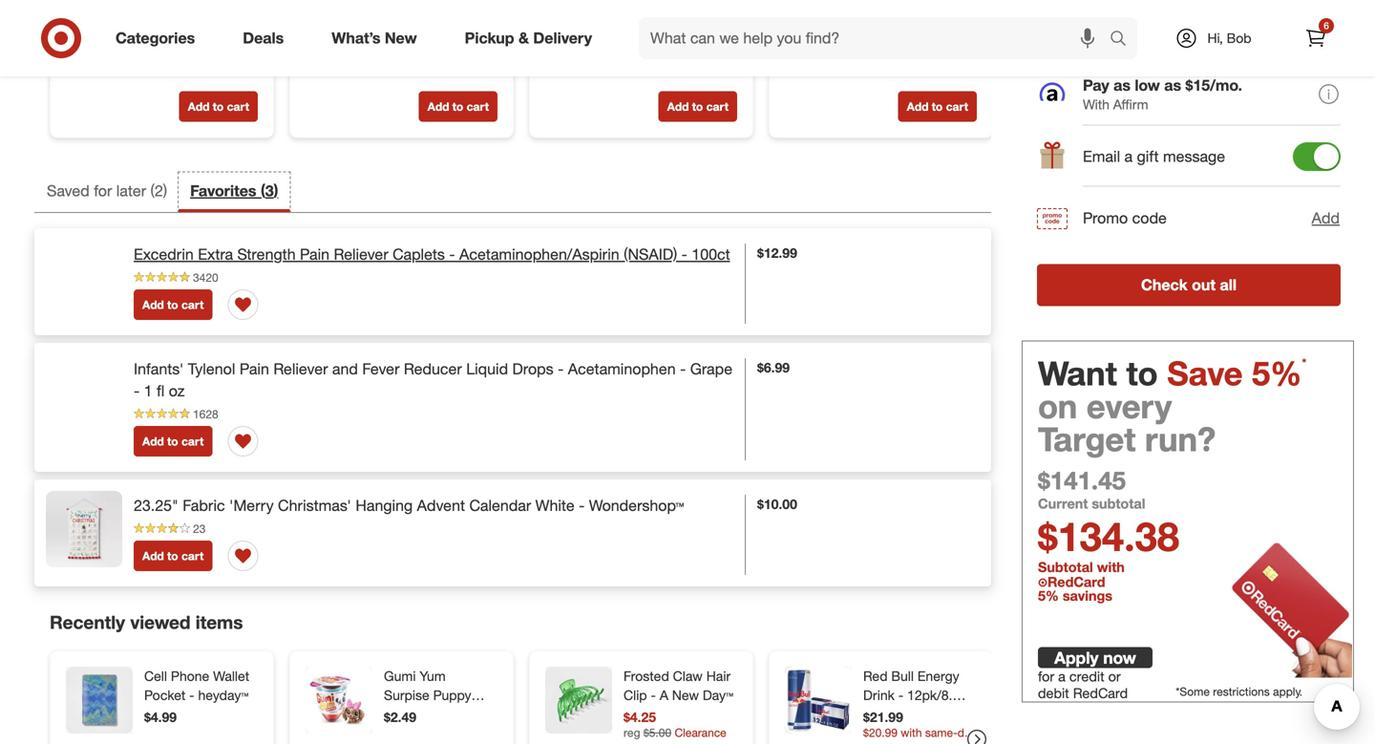 Task type: locate. For each thing, give the bounding box(es) containing it.
fl right 12pk/8.4
[[964, 687, 971, 703]]

0 horizontal spatial (
[[150, 181, 155, 200]]

gumi yum surpise puppy rescue - 1ct image
[[306, 667, 372, 734], [306, 667, 372, 734]]

1 horizontal spatial fl
[[964, 687, 971, 703]]

0 horizontal spatial pain
[[240, 360, 269, 378]]

0 horizontal spatial oz
[[169, 382, 185, 400]]

search
[[1101, 31, 1147, 49]]

pain right tylenol
[[240, 360, 269, 378]]

for left later
[[94, 181, 112, 200]]

0 horizontal spatial $19.99 add to cart
[[384, 38, 489, 113]]

0 horizontal spatial as
[[1114, 76, 1131, 95]]

free
[[1083, 14, 1115, 32]]

1 horizontal spatial (
[[261, 181, 265, 200]]

add to cart inside excedrin extra strength pain reliever caplets - acetaminophen/aspirin (nsaid) - 100ct list item
[[142, 298, 204, 312]]

$4.99 down collection on the top
[[144, 38, 177, 55]]

red bull energy drink - 12pk/8.4 fl oz cans image
[[785, 667, 852, 734], [785, 667, 852, 734]]

oz
[[169, 382, 185, 400], [863, 706, 877, 723]]

1 horizontal spatial )
[[274, 181, 278, 200]]

1 horizontal spatial $19.99
[[624, 38, 664, 55]]

subtotal with
[[1038, 559, 1129, 576]]

yum
[[420, 668, 446, 684]]

add button
[[1311, 206, 1341, 230]]

cart inside 23.25" fabric 'merry christmas' hanging advent calendar white - wondershop™ "list item"
[[181, 549, 204, 563]]

5% right save
[[1252, 353, 1302, 393]]

- right collection on the top
[[208, 16, 213, 33]]

advent
[[417, 496, 465, 515]]

0 vertical spatial 5%
[[1252, 353, 1302, 393]]

favorites ( 3 )
[[190, 181, 278, 200]]

0 horizontal spatial reliever
[[273, 360, 328, 378]]

cell phone wallet pocket - heyday™ $4.99
[[144, 668, 249, 725]]

gift
[[1137, 147, 1159, 166]]

deals
[[243, 29, 284, 47]]

now
[[1103, 647, 1136, 667]]

calendar
[[469, 496, 531, 515]]

- inside the gumi yum surpise puppy rescue - 1ct
[[433, 706, 438, 723]]

heyday™ down collection on the top
[[144, 36, 195, 52]]

cell
[[144, 668, 167, 684]]

new right "what's"
[[385, 29, 417, 47]]

( right later
[[150, 181, 155, 200]]

add to cart down 3420
[[142, 298, 204, 312]]

1 vertical spatial reliever
[[273, 360, 328, 378]]

to inside infants' tylenol pain reliever and fever reducer liquid drops - acetaminophen - grape - 1 fl oz list item
[[167, 434, 178, 448]]

reliever left caplets
[[334, 245, 388, 264]]

message
[[1163, 147, 1225, 166]]

1 vertical spatial fl
[[964, 687, 971, 703]]

3420
[[193, 270, 218, 285]]

a inside apply now for a credit or debit redcard
[[1058, 668, 1066, 685]]

$12.99
[[757, 245, 797, 261]]

- left 1ct
[[433, 706, 438, 723]]

1 horizontal spatial a
[[1125, 147, 1133, 166]]

promo code
[[1083, 209, 1167, 227]]

affirm image
[[1040, 82, 1065, 101]]

add to cart for excedrin extra strength pain reliever caplets - acetaminophen/aspirin (nsaid) - 100ct
[[142, 298, 204, 312]]

heyday™ inside art deco collection - heyday™
[[144, 36, 195, 52]]

- right white
[[579, 496, 585, 515]]

- left the a
[[651, 687, 656, 703]]

1 $19.99 from the left
[[384, 38, 424, 55]]

a
[[660, 687, 668, 703]]

1 horizontal spatial heyday™
[[198, 687, 249, 703]]

white
[[535, 496, 575, 515]]

add to cart inside infants' tylenol pain reliever and fever reducer liquid drops - acetaminophen - grape - 1 fl oz list item
[[142, 434, 204, 448]]

cell phone wallet pocket - heyday™ image
[[66, 667, 133, 734], [66, 667, 133, 734]]

liquid
[[466, 360, 508, 378]]

drink
[[863, 687, 895, 703]]

apple iphone se (3rd/2nd generation)/8/7 silicone case - heyday™ black image
[[306, 0, 372, 63], [306, 0, 372, 63]]

1 with from the top
[[1083, 34, 1110, 51]]

23.25"
[[134, 496, 178, 515]]

1 as from the left
[[1114, 76, 1131, 95]]

want
[[1038, 353, 1117, 393]]

( right favorites
[[261, 181, 265, 200]]

clearance
[[675, 725, 727, 740]]

add inside excedrin extra strength pain reliever caplets - acetaminophen/aspirin (nsaid) - 100ct list item
[[142, 298, 164, 312]]

- down bull at the right bottom of the page
[[898, 687, 904, 703]]

$134.38
[[1038, 512, 1180, 561]]

2
[[155, 181, 163, 200]]

excedrin extra strength pain reliever caplets - acetaminophen/aspirin (nsaid) - 100ct link
[[134, 244, 730, 265]]

1 horizontal spatial reliever
[[334, 245, 388, 264]]

with
[[1083, 34, 1110, 51], [1083, 96, 1110, 113]]

heyday™ down wallet
[[198, 687, 249, 703]]

2 $19.99 from the left
[[624, 38, 664, 55]]

(
[[150, 181, 155, 200], [261, 181, 265, 200]]

$4.99 inside 'cell phone wallet pocket - heyday™ $4.99'
[[144, 709, 177, 725]]

fl inside the infants' tylenol pain reliever and fever reducer liquid drops - acetaminophen - grape - 1 fl oz
[[157, 382, 165, 400]]

1 vertical spatial new
[[672, 687, 699, 703]]

reliever left and on the left of the page
[[273, 360, 328, 378]]

0 vertical spatial with
[[1083, 34, 1110, 51]]

1 horizontal spatial new
[[672, 687, 699, 703]]

1 vertical spatial for
[[1038, 668, 1055, 685]]

frosted claw hair clip - a new day™ image
[[545, 667, 612, 734], [545, 667, 612, 734]]

later
[[116, 181, 146, 200]]

heyday™ inside 'cell phone wallet pocket - heyday™ $4.99'
[[198, 687, 249, 703]]

with inside free shipping with $35 orders* (exclusions apply)
[[1083, 34, 1110, 51]]

search button
[[1101, 17, 1147, 63]]

2 ) from the left
[[274, 181, 278, 200]]

23.25" fabric 'merry christmas' hanging advent calendar white - wondershop™
[[134, 496, 684, 515]]

0 horizontal spatial a
[[1058, 668, 1066, 685]]

0 vertical spatial heyday™
[[144, 36, 195, 52]]

add to cart down 1628
[[142, 434, 204, 448]]

check
[[1141, 276, 1188, 294]]

$4.99 down the pocket
[[144, 709, 177, 725]]

$15/mo.
[[1186, 76, 1243, 95]]

fever
[[362, 360, 400, 378]]

- inside frosted claw hair clip - a new day™ $4.25 reg $5.00 clearance
[[651, 687, 656, 703]]

1 vertical spatial with
[[1083, 96, 1110, 113]]

0 vertical spatial for
[[94, 181, 112, 200]]

0 vertical spatial redcard
[[1048, 574, 1106, 590]]

fl right 1
[[157, 382, 165, 400]]

$19.99 right "what's"
[[384, 38, 424, 55]]

hi,
[[1208, 30, 1223, 46]]

0 horizontal spatial fl
[[157, 382, 165, 400]]

1 vertical spatial pain
[[240, 360, 269, 378]]

1 horizontal spatial $19.99 add to cart
[[624, 38, 729, 113]]

) right later
[[163, 181, 167, 200]]

wondershop™
[[589, 496, 684, 515]]

hair
[[706, 668, 731, 684]]

$21.99
[[863, 709, 903, 725]]

tylenol
[[188, 360, 235, 378]]

1 vertical spatial 5%
[[1038, 587, 1059, 604]]

add to cart inside 23.25" fabric 'merry christmas' hanging advent calendar white - wondershop™ "list item"
[[142, 549, 204, 563]]

oz inside red bull energy drink - 12pk/8.4 fl oz cans
[[863, 706, 877, 723]]

art deco collection - heyday™ image
[[66, 0, 133, 63], [66, 0, 133, 63]]

pain inside the infants' tylenol pain reliever and fever reducer liquid drops - acetaminophen - grape - 1 fl oz
[[240, 360, 269, 378]]

23.25&#34; fabric &#39;merry christmas&#39; hanging advent calendar white - wondershop&#8482; image
[[46, 491, 122, 567]]

grape
[[690, 360, 733, 378]]

what's new
[[332, 29, 417, 47]]

1 horizontal spatial for
[[1038, 668, 1055, 685]]

new down claw
[[672, 687, 699, 703]]

(exclusions
[[1186, 34, 1252, 51]]

cart inside excedrin extra strength pain reliever caplets - acetaminophen/aspirin (nsaid) - 100ct list item
[[181, 298, 204, 312]]

a down apply
[[1058, 668, 1066, 685]]

to inside excedrin extra strength pain reliever caplets - acetaminophen/aspirin (nsaid) - 100ct list item
[[167, 298, 178, 312]]

a left gift
[[1125, 147, 1133, 166]]

0 horizontal spatial $19.99
[[384, 38, 424, 55]]

fl
[[157, 382, 165, 400], [964, 687, 971, 703]]

$19.99 right 'delivery'
[[624, 38, 664, 55]]

apply now for a credit or debit redcard
[[1038, 647, 1136, 701]]

0 horizontal spatial new
[[385, 29, 417, 47]]

strength
[[237, 245, 296, 264]]

1 vertical spatial $4.99
[[144, 709, 177, 725]]

1 ( from the left
[[150, 181, 155, 200]]

target
[[1038, 419, 1136, 459]]

apple iphone se (2nd/3rd generation)/8/7 case - heyday™ clear image
[[545, 0, 612, 63], [545, 0, 612, 63]]

1 $4.99 from the top
[[144, 38, 177, 55]]

surpise
[[384, 687, 429, 703]]

energy
[[918, 668, 959, 684]]

pain right strength
[[300, 245, 330, 264]]

saved
[[47, 181, 90, 200]]

0 vertical spatial pain
[[300, 245, 330, 264]]

) right favorites
[[274, 181, 278, 200]]

- right caplets
[[449, 245, 455, 264]]

1 horizontal spatial pain
[[300, 245, 330, 264]]

$19.99 add to cart
[[384, 38, 489, 113], [624, 38, 729, 113]]

$6.99
[[757, 359, 790, 376]]

5% down subtotal
[[1038, 587, 1059, 604]]

infants'
[[134, 360, 184, 378]]

add to cart for 23.25" fabric 'merry christmas' hanging advent calendar white - wondershop™
[[142, 549, 204, 563]]

1 ) from the left
[[163, 181, 167, 200]]

drops
[[512, 360, 554, 378]]

0 vertical spatial fl
[[157, 382, 165, 400]]

1 vertical spatial oz
[[863, 706, 877, 723]]

for down apply
[[1038, 668, 1055, 685]]

add to cart
[[188, 99, 249, 113], [907, 99, 968, 113], [142, 298, 204, 312], [142, 434, 204, 448], [142, 549, 204, 563]]

deals link
[[227, 17, 308, 59]]

1 vertical spatial heyday™
[[198, 687, 249, 703]]

gumi
[[384, 668, 416, 684]]

cart
[[227, 99, 249, 113], [467, 99, 489, 113], [706, 99, 729, 113], [946, 99, 968, 113], [181, 298, 204, 312], [181, 434, 204, 448], [181, 549, 204, 563]]

- left grape
[[680, 360, 686, 378]]

apple iphone 11/xr silicone case - heyday™ pink image
[[785, 0, 852, 63], [785, 0, 852, 63]]

saved for later ( 2 )
[[47, 181, 167, 200]]

0 horizontal spatial heyday™
[[144, 36, 195, 52]]

- down phone
[[189, 687, 194, 703]]

add to cart button inside infants' tylenol pain reliever and fever reducer liquid drops - acetaminophen - grape - 1 fl oz list item
[[134, 426, 212, 456]]

0 vertical spatial new
[[385, 29, 417, 47]]

email
[[1083, 147, 1120, 166]]

2 as from the left
[[1164, 76, 1181, 95]]

bull
[[891, 668, 914, 684]]

extra
[[198, 245, 233, 264]]

with down free
[[1083, 34, 1110, 51]]

oz down drink
[[863, 706, 877, 723]]

pickup & delivery
[[465, 29, 592, 47]]

1 horizontal spatial oz
[[863, 706, 877, 723]]

to inside 23.25" fabric 'merry christmas' hanging advent calendar white - wondershop™ "list item"
[[167, 549, 178, 563]]

1 vertical spatial a
[[1058, 668, 1066, 685]]

6 link
[[1295, 17, 1337, 59]]

add inside button
[[1312, 209, 1340, 227]]

oz down infants'
[[169, 382, 185, 400]]

reducer
[[404, 360, 462, 378]]

claw
[[673, 668, 703, 684]]

apply)
[[1256, 34, 1292, 51]]

puppy
[[433, 687, 471, 703]]

as up affirm
[[1114, 76, 1131, 95]]

- left 1
[[134, 382, 140, 400]]

as right low
[[1164, 76, 1181, 95]]

1 vertical spatial redcard
[[1073, 685, 1128, 701]]

with down 'pay'
[[1083, 96, 1110, 113]]

new
[[385, 29, 417, 47], [672, 687, 699, 703]]

art deco collection - heyday™ link
[[144, 0, 254, 52]]

0 horizontal spatial )
[[163, 181, 167, 200]]

1 horizontal spatial as
[[1164, 76, 1181, 95]]

0 vertical spatial reliever
[[334, 245, 388, 264]]

want to save 5% *
[[1038, 353, 1307, 393]]

What can we help you find? suggestions appear below search field
[[639, 17, 1115, 59]]

- right the drops
[[558, 360, 564, 378]]

- left 100ct at right
[[682, 245, 688, 264]]

a
[[1125, 147, 1133, 166], [1058, 668, 1066, 685]]

add
[[188, 99, 210, 113], [428, 99, 449, 113], [667, 99, 689, 113], [907, 99, 929, 113], [1312, 209, 1340, 227], [142, 298, 164, 312], [142, 434, 164, 448], [142, 549, 164, 563]]

add to cart down 23
[[142, 549, 204, 563]]

0 vertical spatial $4.99
[[144, 38, 177, 55]]

with
[[1097, 559, 1125, 576]]

0 vertical spatial oz
[[169, 382, 185, 400]]

2 $4.99 from the top
[[144, 709, 177, 725]]

2 with from the top
[[1083, 96, 1110, 113]]



Task type: vqa. For each thing, say whether or not it's contained in the screenshot.
'Email'
yes



Task type: describe. For each thing, give the bounding box(es) containing it.
phone
[[171, 668, 209, 684]]

red bull energy drink - 12pk/8.4 fl oz cans link
[[863, 667, 973, 723]]

categories link
[[99, 17, 219, 59]]

apply.
[[1273, 684, 1303, 698]]

acetaminophen/aspirin
[[459, 245, 620, 264]]

recently
[[50, 611, 125, 633]]

oz inside the infants' tylenol pain reliever and fever reducer liquid drops - acetaminophen - grape - 1 fl oz
[[169, 382, 185, 400]]

23.25" fabric 'merry christmas' hanging advent calendar white - wondershop™ list item
[[34, 479, 991, 586]]

add inside 23.25" fabric 'merry christmas' hanging advent calendar white - wondershop™ "list item"
[[142, 549, 164, 563]]

add to cart button inside 23.25" fabric 'merry christmas' hanging advent calendar white - wondershop™ "list item"
[[134, 541, 212, 571]]

&
[[519, 29, 529, 47]]

affirm image
[[1037, 80, 1068, 110]]

hanging
[[356, 496, 413, 515]]

3
[[265, 181, 274, 200]]

new inside frosted claw hair clip - a new day™ $4.25 reg $5.00 clearance
[[672, 687, 699, 703]]

(nsaid)
[[624, 245, 677, 264]]

$2.49
[[384, 709, 417, 725]]

on every target run?
[[1038, 386, 1216, 459]]

on
[[1038, 386, 1078, 426]]

current
[[1038, 495, 1088, 512]]

and
[[332, 360, 358, 378]]

red bull energy drink - 12pk/8.4 fl oz cans
[[863, 668, 971, 723]]

delivery
[[533, 29, 592, 47]]

2 $19.99 add to cart from the left
[[624, 38, 729, 113]]

0 horizontal spatial 5%
[[1038, 587, 1059, 604]]

what's new link
[[315, 17, 441, 59]]

0 horizontal spatial for
[[94, 181, 112, 200]]

save
[[1167, 353, 1243, 393]]

excedrin
[[134, 245, 194, 264]]

reliever inside the infants' tylenol pain reliever and fever reducer liquid drops - acetaminophen - grape - 1 fl oz
[[273, 360, 328, 378]]

add to cart for infants' tylenol pain reliever and fever reducer liquid drops - acetaminophen - grape - 1 fl oz
[[142, 434, 204, 448]]

- inside 'cell phone wallet pocket - heyday™ $4.99'
[[189, 687, 194, 703]]

$4.25
[[624, 709, 656, 725]]

pay
[[1083, 76, 1110, 95]]

*
[[1302, 355, 1307, 370]]

with inside the pay as low as $15/mo. with affirm
[[1083, 96, 1110, 113]]

cell phone wallet pocket - heyday™ link
[[144, 667, 254, 705]]

check out all button
[[1037, 264, 1341, 306]]

redcard inside apply now for a credit or debit redcard
[[1073, 685, 1128, 701]]

low
[[1135, 76, 1160, 95]]

fl inside red bull energy drink - 12pk/8.4 fl oz cans
[[964, 687, 971, 703]]

6
[[1324, 20, 1329, 32]]

infants' tylenol pain reliever and fever reducer liquid drops - acetaminophen - grape - 1 fl oz list item
[[34, 343, 991, 472]]

orders*
[[1139, 34, 1182, 51]]

caplets
[[393, 245, 445, 264]]

2 ( from the left
[[261, 181, 265, 200]]

frosted claw hair clip - a new day™ link
[[624, 667, 733, 705]]

savings
[[1063, 587, 1113, 604]]

run?
[[1145, 419, 1216, 459]]

code
[[1132, 209, 1167, 227]]

pickup & delivery link
[[449, 17, 616, 59]]

$5.00
[[644, 725, 672, 740]]

shipping
[[1119, 14, 1181, 32]]

day™
[[703, 687, 733, 703]]

0 vertical spatial a
[[1125, 147, 1133, 166]]

add to cart button inside excedrin extra strength pain reliever caplets - acetaminophen/aspirin (nsaid) - 100ct list item
[[134, 289, 212, 320]]

excedrin extra strength pain reliever caplets - acetaminophen/aspirin (nsaid) - 100ct list item
[[34, 228, 991, 335]]

- inside "list item"
[[579, 496, 585, 515]]

pocket
[[144, 687, 186, 703]]

add to cart down deals
[[188, 99, 249, 113]]

gumi yum surpise puppy rescue - 1ct link
[[384, 667, 494, 723]]

cans
[[881, 706, 912, 723]]

$141.45
[[1038, 465, 1126, 495]]

- inside art deco collection - heyday™
[[208, 16, 213, 33]]

email a gift message
[[1083, 147, 1225, 166]]

1628
[[193, 407, 218, 421]]

add inside infants' tylenol pain reliever and fever reducer liquid drops - acetaminophen - grape - 1 fl oz list item
[[142, 434, 164, 448]]

$141.45 current subtotal $134.38
[[1038, 465, 1180, 561]]

rescue
[[384, 706, 429, 723]]

all
[[1220, 276, 1237, 294]]

reg
[[624, 725, 640, 740]]

- inside red bull energy drink - 12pk/8.4 fl oz cans
[[898, 687, 904, 703]]

frosted claw hair clip - a new day™ $4.25 reg $5.00 clearance
[[624, 668, 733, 740]]

art deco collection - heyday™
[[144, 0, 213, 52]]

recently viewed items
[[50, 611, 243, 633]]

*some
[[1176, 684, 1210, 698]]

excedrin extra strength pain reliever caplets - acetaminophen/aspirin (nsaid) - 100ct
[[134, 245, 730, 264]]

debit
[[1038, 685, 1069, 701]]

bob
[[1227, 30, 1252, 46]]

subtotal
[[1092, 495, 1146, 512]]

reliever inside excedrin extra strength pain reliever caplets - acetaminophen/aspirin (nsaid) - 100ct link
[[334, 245, 388, 264]]

apply
[[1055, 647, 1099, 667]]

add to cart down what can we help you find? suggestions appear below search field
[[907, 99, 968, 113]]

1 horizontal spatial 5%
[[1252, 353, 1302, 393]]

for inside apply now for a credit or debit redcard
[[1038, 668, 1055, 685]]

12pk/8.4
[[907, 687, 960, 703]]

apply now button
[[1038, 647, 1153, 668]]

*some restrictions apply.
[[1176, 684, 1303, 698]]

1ct
[[442, 706, 460, 723]]

or
[[1109, 668, 1121, 685]]

1
[[144, 382, 152, 400]]

art
[[144, 0, 162, 14]]

pay as low as $15/mo. with affirm
[[1083, 76, 1243, 113]]

cart inside infants' tylenol pain reliever and fever reducer liquid drops - acetaminophen - grape - 1 fl oz list item
[[181, 434, 204, 448]]

clip
[[624, 687, 647, 703]]

christmas'
[[278, 496, 351, 515]]

23.25" fabric 'merry christmas' hanging advent calendar white - wondershop™ link
[[134, 495, 684, 517]]

$10.00
[[757, 496, 797, 512]]

categories
[[116, 29, 195, 47]]

fabric
[[183, 496, 225, 515]]

1 $19.99 add to cart from the left
[[384, 38, 489, 113]]

100ct
[[692, 245, 730, 264]]

viewed
[[130, 611, 191, 633]]

gumi yum surpise puppy rescue - 1ct
[[384, 668, 471, 723]]

5% savings
[[1038, 587, 1113, 604]]

infants' tylenol pain reliever and fever reducer liquid drops - acetaminophen - grape - 1 fl oz
[[134, 360, 733, 400]]

wallet
[[213, 668, 249, 684]]

collection
[[144, 16, 204, 33]]



